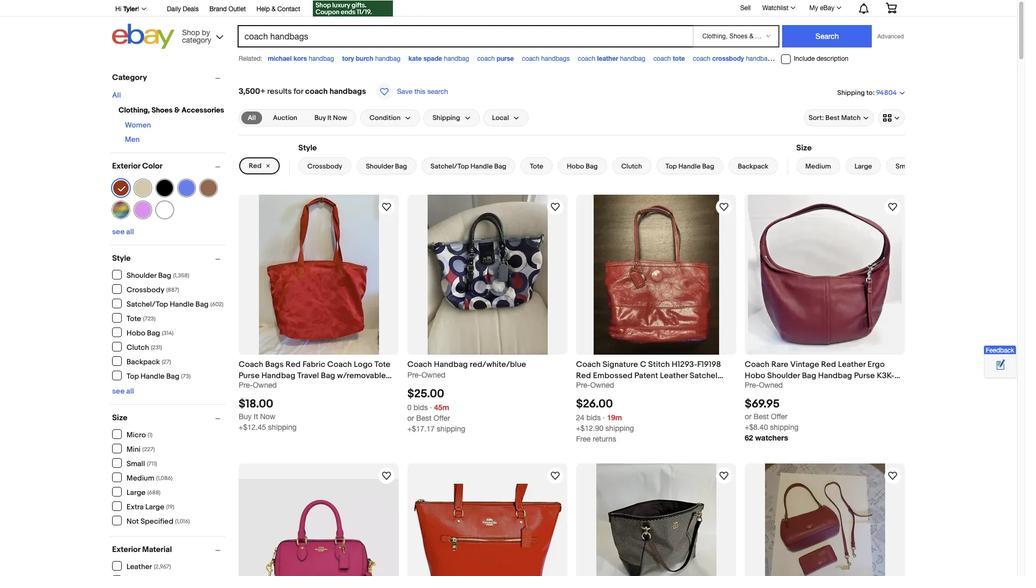 Task type: locate. For each thing, give the bounding box(es) containing it.
small for small
[[896, 162, 913, 171]]

buy
[[315, 114, 326, 122], [239, 413, 252, 421]]

best up "+$8.40"
[[754, 413, 769, 421]]

top for top handle bag
[[666, 162, 677, 171]]

shipping up watchers
[[770, 424, 799, 432]]

0 vertical spatial size
[[797, 143, 812, 153]]

1 horizontal spatial top
[[666, 162, 677, 171]]

offer down $69.95 on the right of page
[[771, 413, 788, 421]]

main content
[[234, 68, 923, 577]]

0 vertical spatial leather
[[838, 360, 866, 370]]

brand outlet link
[[209, 4, 246, 15]]

watchlist link
[[757, 2, 801, 14]]

0 vertical spatial all
[[112, 91, 121, 100]]

clutch up backpack (27) on the bottom of the page
[[127, 343, 149, 352]]

it down 3,500 + results for coach handbags
[[327, 114, 332, 122]]

bag inside "hobo bag" link
[[586, 162, 598, 171]]

coach inside the coach crossbody handbag
[[693, 55, 711, 62]]

clutch (231)
[[127, 343, 162, 352]]

coach right "for"
[[305, 87, 328, 97]]

1 horizontal spatial now
[[333, 114, 347, 122]]

satchel/top up (723)
[[127, 300, 168, 309]]

1 see all from the top
[[112, 228, 134, 237]]

coach rare vintage red leather ergo hobo shoulder bag handbag purse k3k- 9219 heading
[[745, 360, 901, 393]]

all up style "dropdown button"
[[126, 228, 134, 237]]

description
[[817, 55, 849, 63]]

red
[[249, 162, 262, 170], [286, 360, 301, 370], [821, 360, 836, 370], [576, 371, 591, 381]]

0 vertical spatial exterior
[[112, 161, 140, 171]]

shipping
[[838, 88, 865, 97], [433, 114, 460, 122]]

3 coach from the left
[[408, 360, 432, 370]]

main content containing $25.00
[[234, 68, 923, 577]]

1 vertical spatial tote
[[127, 314, 141, 323]]

coach for $18.00
[[239, 360, 263, 370]]

coach bags red fabric coach logo tote purse handbag travel bag w/removable pouch image
[[259, 195, 379, 355]]

bids for $25.00
[[414, 404, 428, 412]]

0 horizontal spatial satchel/top
[[127, 300, 168, 309]]

· left "45m"
[[430, 404, 432, 412]]

by
[[202, 28, 210, 37]]

(602)
[[210, 301, 224, 308]]

hi
[[115, 5, 121, 13]]

0 vertical spatial medium
[[806, 162, 831, 171]]

0 vertical spatial shipping
[[838, 88, 865, 97]]

2 horizontal spatial purse
[[854, 371, 875, 381]]

0 horizontal spatial handbag
[[262, 371, 296, 381]]

shoulder up crossbody (887)
[[127, 271, 157, 280]]

+$12.90
[[576, 425, 604, 433]]

1 vertical spatial large
[[127, 488, 146, 497]]

1 vertical spatial see all
[[112, 387, 134, 396]]

1 horizontal spatial best
[[754, 413, 769, 421]]

see all
[[112, 228, 134, 237], [112, 387, 134, 396]]

size inside main content
[[797, 143, 812, 153]]

top right clutch link
[[666, 162, 677, 171]]

0 horizontal spatial offer
[[434, 415, 450, 423]]

or down 0
[[408, 415, 414, 423]]

handbag up $25.00
[[434, 360, 468, 370]]

hobo up "9219"
[[745, 371, 766, 381]]

clothing, shoes & accessories
[[119, 106, 224, 115]]

color
[[142, 161, 163, 171]]

coach inside main content
[[305, 87, 328, 97]]

· inside $25.00 0 bids · 45m or best offer +$17.17 shipping
[[430, 404, 432, 412]]

1 vertical spatial handbags
[[330, 87, 366, 97]]

coach handbag red/white/blue heading
[[408, 360, 526, 370]]

0 horizontal spatial purse
[[239, 371, 260, 381]]

owned up $18.00
[[253, 381, 277, 390]]

0 vertical spatial see all
[[112, 228, 134, 237]]

shipping inside dropdown button
[[433, 114, 460, 122]]

2 see all from the top
[[112, 387, 134, 396]]

red inside coach signature c stitch h1293-f19198 red embossed patent leather satchel purse
[[576, 371, 591, 381]]

see all button
[[112, 228, 134, 237], [112, 387, 134, 396]]

2 see all button from the top
[[112, 387, 134, 396]]

0 horizontal spatial shoulder
[[127, 271, 157, 280]]

see all for exterior color
[[112, 228, 134, 237]]

0 vertical spatial shoulder
[[366, 162, 394, 171]]

tote right logo
[[375, 360, 391, 370]]

1 pre-owned from the left
[[239, 381, 277, 390]]

shoulder for shoulder bag
[[366, 162, 394, 171]]

(2,967)
[[154, 564, 171, 571]]

medium for medium (1,086)
[[127, 474, 154, 483]]

men
[[125, 135, 140, 144]]

shipping left to
[[838, 88, 865, 97]]

1 horizontal spatial clutch
[[622, 162, 642, 171]]

pre-owned up $18.00
[[239, 381, 277, 390]]

owned up $25.00
[[422, 371, 446, 380]]

coach inside coach rare vintage red leather ergo hobo shoulder bag handbag purse k3k- 9219
[[745, 360, 770, 370]]

1 exterior from the top
[[112, 161, 140, 171]]

spade
[[424, 54, 442, 62]]

1 vertical spatial leather
[[660, 371, 688, 381]]

now left condition
[[333, 114, 347, 122]]

$26.00
[[576, 398, 613, 412]]

all link down "3,500"
[[241, 112, 262, 124]]

my ebay link
[[804, 2, 847, 14]]

coach left tote
[[654, 55, 671, 62]]

save this search
[[397, 88, 448, 96]]

· inside $26.00 24 bids · 19m +$12.90 shipping free returns
[[603, 414, 605, 423]]

all link down category
[[112, 91, 121, 100]]

leather (2,967)
[[127, 563, 171, 572]]

sort:
[[809, 114, 824, 122]]

large inside 'large' link
[[855, 162, 872, 171]]

crossbody for crossbody
[[308, 162, 342, 171]]

exterior up leather (2,967) at the bottom left of the page
[[112, 545, 140, 555]]

handbag right leather
[[620, 55, 646, 62]]

0 horizontal spatial it
[[254, 413, 258, 421]]

all for exterior color
[[126, 228, 134, 237]]

size up the micro
[[112, 413, 128, 424]]

1 horizontal spatial handbag
[[434, 360, 468, 370]]

1 vertical spatial bids
[[587, 414, 601, 423]]

see all down top handle bag (73)
[[112, 387, 134, 396]]

listing options selector. gallery view selected. image
[[883, 114, 900, 122]]

tote for tote
[[530, 162, 544, 171]]

0 horizontal spatial pre-owned
[[239, 381, 277, 390]]

(227)
[[142, 446, 155, 453]]

all for style
[[126, 387, 134, 396]]

2 pre-owned from the left
[[576, 381, 614, 390]]

handbag for kors
[[309, 55, 334, 62]]

0 horizontal spatial leather
[[127, 563, 152, 572]]

bag left the backpack link
[[702, 162, 715, 171]]

hobo inside coach rare vintage red leather ergo hobo shoulder bag handbag purse k3k- 9219
[[745, 371, 766, 381]]

shoulder inside coach rare vintage red leather ergo hobo shoulder bag handbag purse k3k- 9219
[[767, 371, 800, 381]]

2 horizontal spatial tote
[[530, 162, 544, 171]]

0 horizontal spatial tote
[[127, 314, 141, 323]]

coach right tote
[[693, 55, 711, 62]]

shipping down 19m
[[606, 425, 634, 433]]

0 vertical spatial style
[[298, 143, 317, 153]]

0 horizontal spatial shipping
[[433, 114, 460, 122]]

medium down "small (711)"
[[127, 474, 154, 483]]

1 vertical spatial buy
[[239, 413, 252, 421]]

shipping for shipping
[[433, 114, 460, 122]]

handle for satchel/top handle bag (602)
[[170, 300, 194, 309]]

shipping down "45m"
[[437, 425, 465, 434]]

shop by category banner
[[109, 0, 905, 52]]

0 vertical spatial ·
[[430, 404, 432, 412]]

1 horizontal spatial hobo
[[567, 162, 584, 171]]

advanced
[[878, 33, 904, 40]]

0 vertical spatial small
[[896, 162, 913, 171]]

large (688)
[[127, 488, 161, 497]]

hobo down the tote (723)
[[127, 329, 145, 338]]

0 vertical spatial satchel/top
[[431, 162, 469, 171]]

handle for top handle bag (73)
[[141, 372, 165, 381]]

purse inside coach signature c stitch h1293-f19198 red embossed patent leather satchel purse
[[576, 382, 597, 393]]

watchers
[[755, 434, 788, 443]]

0 vertical spatial top
[[666, 162, 677, 171]]

buy down 3,500 + results for coach handbags
[[315, 114, 326, 122]]

1 horizontal spatial tote
[[375, 360, 391, 370]]

hobo right tote link
[[567, 162, 584, 171]]

1 horizontal spatial purse
[[576, 382, 597, 393]]

condition
[[370, 114, 401, 122]]

·
[[430, 404, 432, 412], [603, 414, 605, 423]]

1 vertical spatial shipping
[[433, 114, 460, 122]]

logo
[[354, 360, 373, 370]]

1 see from the top
[[112, 228, 125, 237]]

coach for $69.95
[[745, 360, 770, 370]]

coach inside coach signature c stitch h1293-f19198 red embossed patent leather satchel purse
[[576, 360, 601, 370]]

handbag right kors
[[309, 55, 334, 62]]

1 horizontal spatial offer
[[771, 413, 788, 421]]

bag down vintage
[[802, 371, 817, 381]]

1 horizontal spatial shipping
[[838, 88, 865, 97]]

sell
[[740, 4, 751, 12]]

handbag inside kate spade handbag
[[444, 55, 469, 62]]

satchel/top inside main content
[[431, 162, 469, 171]]

&
[[272, 5, 276, 13], [174, 106, 180, 115]]

2 horizontal spatial leather
[[838, 360, 866, 370]]

medium
[[806, 162, 831, 171], [127, 474, 154, 483]]

pre- for $18.00
[[239, 381, 253, 390]]

mini
[[127, 445, 141, 454]]

0 horizontal spatial backpack
[[127, 358, 160, 367]]

bag left (73) at the bottom left of the page
[[166, 372, 179, 381]]

shoulder down rare
[[767, 371, 800, 381]]

0 vertical spatial large
[[855, 162, 872, 171]]

2 horizontal spatial shoulder
[[767, 371, 800, 381]]

exterior
[[112, 161, 140, 171], [112, 545, 140, 555]]

0 horizontal spatial size
[[112, 413, 128, 424]]

owned for $26.00
[[590, 381, 614, 390]]

coach crossbody handbag
[[693, 54, 771, 62]]

handle for top handle bag
[[679, 162, 701, 171]]

top down backpack (27) on the bottom of the page
[[127, 372, 139, 381]]

tote left (723)
[[127, 314, 141, 323]]

coach rare vintage red leather ergo hobo shoulder bag handbag purse k3k-9219 image
[[748, 195, 902, 355]]

0 horizontal spatial style
[[112, 254, 131, 264]]

crossbody down buy it now
[[308, 162, 342, 171]]

embossed
[[593, 371, 633, 381]]

1 horizontal spatial small
[[896, 162, 913, 171]]

1 horizontal spatial crossbody
[[308, 162, 342, 171]]

0 vertical spatial see all button
[[112, 228, 134, 237]]

1 vertical spatial now
[[260, 413, 276, 421]]

style up the crossbody link
[[298, 143, 317, 153]]

coach
[[239, 360, 263, 370], [327, 360, 352, 370], [408, 360, 432, 370], [576, 360, 601, 370], [745, 360, 770, 370]]

pre- up $18.00
[[239, 381, 253, 390]]

2 see from the top
[[112, 387, 125, 396]]

best inside dropdown button
[[826, 114, 840, 122]]

2 vertical spatial shoulder
[[767, 371, 800, 381]]

bag left tote link
[[494, 162, 507, 171]]

handbag inside michael kors handbag
[[309, 55, 334, 62]]

coach signature c stitch h1293-f19198 red embossed patent leather satchel purse heading
[[576, 360, 724, 393]]

2 horizontal spatial best
[[826, 114, 840, 122]]

shipping inside $25.00 0 bids · 45m or best offer +$17.17 shipping
[[437, 425, 465, 434]]

extra large (19)
[[127, 503, 174, 512]]

purse up the '$26.00'
[[576, 382, 597, 393]]

1 horizontal spatial &
[[272, 5, 276, 13]]

coach left logo
[[327, 360, 352, 370]]

or up "+$8.40"
[[745, 413, 752, 421]]

shipping
[[268, 424, 297, 432], [770, 424, 799, 432], [606, 425, 634, 433], [437, 425, 465, 434]]

best up "+$17.17" at bottom
[[416, 415, 432, 423]]

Search for anything text field
[[239, 26, 691, 46]]

2 coach from the left
[[327, 360, 352, 370]]

shipping right +$12.45
[[268, 424, 297, 432]]

0 horizontal spatial best
[[416, 415, 432, 423]]

coach bag
[[780, 55, 810, 62]]

exterior left color
[[112, 161, 140, 171]]

local
[[492, 114, 509, 122]]

1 vertical spatial medium
[[127, 474, 154, 483]]

bag
[[395, 162, 407, 171], [494, 162, 507, 171], [586, 162, 598, 171], [702, 162, 715, 171], [158, 271, 171, 280], [196, 300, 209, 309], [147, 329, 160, 338], [321, 371, 335, 381], [802, 371, 817, 381], [166, 372, 179, 381]]

leather
[[838, 360, 866, 370], [660, 371, 688, 381], [127, 563, 152, 572]]

bids up +$12.90
[[587, 414, 601, 423]]

clutch inside main content
[[622, 162, 642, 171]]

style up shoulder bag (1,358)
[[112, 254, 131, 264]]

5 coach from the left
[[745, 360, 770, 370]]

red right vintage
[[821, 360, 836, 370]]

your shopping cart image
[[886, 3, 898, 13]]

1 horizontal spatial buy
[[315, 114, 326, 122]]

shipping down the 'search'
[[433, 114, 460, 122]]

0 horizontal spatial crossbody
[[127, 285, 164, 295]]

2 horizontal spatial hobo
[[745, 371, 766, 381]]

exterior color
[[112, 161, 163, 171]]

coach for $26.00
[[576, 360, 601, 370]]

shipping inside shipping to : 94804
[[838, 88, 865, 97]]

bids right 0
[[414, 404, 428, 412]]

1 horizontal spatial all
[[248, 114, 256, 122]]

0 vertical spatial hobo
[[567, 162, 584, 171]]

pre-owned up the '$26.00'
[[576, 381, 614, 390]]

coach handbags link
[[522, 55, 570, 62]]

handbags right purse
[[541, 55, 570, 62]]

3,500 + results for coach handbags
[[239, 87, 366, 97]]

0 vertical spatial clutch
[[622, 162, 642, 171]]

size
[[797, 143, 812, 153], [112, 413, 128, 424]]

for
[[294, 87, 303, 97]]

5 handbag from the left
[[746, 55, 771, 62]]

0 vertical spatial all
[[126, 228, 134, 237]]

owned for $69.95
[[759, 381, 783, 390]]

1 see all button from the top
[[112, 228, 134, 237]]

19m
[[607, 413, 622, 423]]

1 all from the top
[[126, 228, 134, 237]]

1 horizontal spatial size
[[797, 143, 812, 153]]

1 vertical spatial top
[[127, 372, 139, 381]]

coach up $25.00
[[408, 360, 432, 370]]

1 vertical spatial ·
[[603, 414, 605, 423]]

· for $26.00
[[603, 414, 605, 423]]

bag left clutch link
[[586, 162, 598, 171]]

1 horizontal spatial it
[[327, 114, 332, 122]]

related:
[[239, 55, 262, 62]]

None submit
[[783, 25, 872, 48]]

handbag right spade
[[444, 55, 469, 62]]

satchel/top for satchel/top handle bag (602)
[[127, 300, 168, 309]]

1 horizontal spatial bids
[[587, 414, 601, 423]]

all down category
[[112, 91, 121, 100]]

bids inside $26.00 24 bids · 19m +$12.90 shipping free returns
[[587, 414, 601, 423]]

& right shoes
[[174, 106, 180, 115]]

leather down h1293-
[[660, 371, 688, 381]]

this
[[415, 88, 426, 96]]

pre- up $25.00
[[408, 371, 422, 380]]

handbags up buy it now
[[330, 87, 366, 97]]

handbag right burch
[[375, 55, 401, 62]]

small down "mini"
[[127, 460, 145, 469]]

red inside coach rare vintage red leather ergo hobo shoulder bag handbag purse k3k- 9219
[[821, 360, 836, 370]]

0 horizontal spatial clutch
[[127, 343, 149, 352]]

pre- up $69.95 on the right of page
[[745, 381, 759, 390]]

satchel/top down shipping dropdown button
[[431, 162, 469, 171]]

brand
[[209, 5, 227, 13]]

category button
[[112, 73, 225, 83]]

bids inside $25.00 0 bids · 45m or best offer +$17.17 shipping
[[414, 404, 428, 412]]

0 vertical spatial see
[[112, 228, 125, 237]]

coach for crossbody
[[693, 55, 711, 62]]

red right 'bags'
[[286, 360, 301, 370]]

coach handbags
[[522, 55, 570, 62]]

bag down condition 'dropdown button'
[[395, 162, 407, 171]]

(1,358)
[[173, 272, 189, 279]]

category
[[182, 36, 211, 44]]

backpack link
[[729, 158, 778, 175]]

hobo for hobo bag
[[567, 162, 584, 171]]

1 vertical spatial all
[[126, 387, 134, 396]]

shipping inside '$18.00 buy it now +$12.45 shipping'
[[268, 424, 297, 432]]

0 vertical spatial tote
[[530, 162, 544, 171]]

1 vertical spatial it
[[254, 413, 258, 421]]

offer inside the $69.95 or best offer +$8.40 shipping 62 watchers
[[771, 413, 788, 421]]

handbag inside the coach crossbody handbag
[[746, 55, 771, 62]]

purse down ergo
[[854, 371, 875, 381]]

exterior for exterior color
[[112, 161, 140, 171]]

0 horizontal spatial handbags
[[330, 87, 366, 97]]

tory
[[342, 54, 354, 62]]

micro (1)
[[127, 431, 153, 440]]

0 vertical spatial &
[[272, 5, 276, 13]]

coach left bag
[[780, 55, 797, 62]]

help & contact
[[257, 5, 300, 13]]

material
[[142, 545, 172, 555]]

4 handbag from the left
[[620, 55, 646, 62]]

now down $18.00
[[260, 413, 276, 421]]

1 horizontal spatial or
[[745, 413, 752, 421]]

large up extra
[[127, 488, 146, 497]]

exterior material
[[112, 545, 172, 555]]

it up +$12.45
[[254, 413, 258, 421]]

1 handbag from the left
[[309, 55, 334, 62]]

1 coach from the left
[[239, 360, 263, 370]]

owned up the '$26.00'
[[590, 381, 614, 390]]

handbag inside tory burch handbag
[[375, 55, 401, 62]]

crossbody down shoulder bag (1,358)
[[127, 285, 164, 295]]

style
[[298, 143, 317, 153], [112, 254, 131, 264]]

offer down "45m"
[[434, 415, 450, 423]]

1 horizontal spatial handbags
[[541, 55, 570, 62]]

c
[[640, 360, 647, 370]]

pre-
[[408, 371, 422, 380], [239, 381, 253, 390], [576, 381, 590, 390], [745, 381, 759, 390]]

1 horizontal spatial satchel/top
[[431, 162, 469, 171]]

coach inside coach purse
[[477, 55, 495, 62]]

& right help
[[272, 5, 276, 13]]

large down (688) on the left bottom of page
[[145, 503, 164, 512]]

see all button up style "dropdown button"
[[112, 228, 134, 237]]

1 horizontal spatial leather
[[660, 371, 688, 381]]

1 horizontal spatial style
[[298, 143, 317, 153]]

2 all from the top
[[126, 387, 134, 396]]

coach inside "coach tote"
[[654, 55, 671, 62]]

0 vertical spatial it
[[327, 114, 332, 122]]

hobo for hobo bag (314)
[[127, 329, 145, 338]]

top handle bag (73)
[[127, 372, 191, 381]]

purse up pouch
[[239, 371, 260, 381]]

medium left 'large' link at the right top of page
[[806, 162, 831, 171]]

crossbody inside main content
[[308, 162, 342, 171]]

owned for $18.00
[[253, 381, 277, 390]]

handle for satchel/top handle bag
[[471, 162, 493, 171]]

1 vertical spatial small
[[127, 460, 145, 469]]

leather left ergo
[[838, 360, 866, 370]]

0 vertical spatial bids
[[414, 404, 428, 412]]

0 vertical spatial handbags
[[541, 55, 570, 62]]

best inside $25.00 0 bids · 45m or best offer +$17.17 shipping
[[416, 415, 432, 423]]

medium inside main content
[[806, 162, 831, 171]]

+
[[260, 87, 265, 97]]

(1,016)
[[175, 518, 190, 525]]

bag inside shoulder bag link
[[395, 162, 407, 171]]

1 horizontal spatial shoulder
[[366, 162, 394, 171]]

all down top handle bag (73)
[[126, 387, 134, 396]]

0 horizontal spatial buy
[[239, 413, 252, 421]]

vintage
[[791, 360, 820, 370]]

coach up "9219"
[[745, 360, 770, 370]]

handbag
[[309, 55, 334, 62], [375, 55, 401, 62], [444, 55, 469, 62], [620, 55, 646, 62], [746, 55, 771, 62]]

coach for leather
[[578, 55, 596, 62]]

shop by category button
[[177, 24, 225, 47]]

rare
[[772, 360, 789, 370]]

exterior for exterior material
[[112, 545, 140, 555]]

coach bags red fabric coach logo tote purse handbag travel bag w/removable pouch heading
[[239, 360, 392, 393]]

2 handbag from the left
[[375, 55, 401, 62]]

0 horizontal spatial medium
[[127, 474, 154, 483]]

backpack for backpack (27)
[[127, 358, 160, 367]]

coach up 'embossed'
[[576, 360, 601, 370]]

or inside $25.00 0 bids · 45m or best offer +$17.17 shipping
[[408, 415, 414, 423]]

clutch right hobo bag
[[622, 162, 642, 171]]

coach inside coach leather handbag
[[578, 55, 596, 62]]

handbag inside coach leather handbag
[[620, 55, 646, 62]]

1 horizontal spatial medium
[[806, 162, 831, 171]]

bag down fabric
[[321, 371, 335, 381]]

owned inside coach handbag red/white/blue pre-owned
[[422, 371, 446, 380]]

bag inside top handle bag link
[[702, 162, 715, 171]]

shoulder
[[366, 162, 394, 171], [127, 271, 157, 280], [767, 371, 800, 381]]

$25.00 0 bids · 45m or best offer +$17.17 shipping
[[408, 388, 465, 434]]

1 vertical spatial see
[[112, 387, 125, 396]]

small (711)
[[127, 460, 157, 469]]

3 pre-owned from the left
[[745, 381, 783, 390]]

owned up $69.95 on the right of page
[[759, 381, 783, 390]]

leather down the exterior material
[[127, 563, 152, 572]]

size up medium link
[[797, 143, 812, 153]]

1 horizontal spatial pre-owned
[[576, 381, 614, 390]]

1 vertical spatial crossbody
[[127, 285, 164, 295]]

k3k-
[[877, 371, 895, 381]]

0 horizontal spatial hobo
[[127, 329, 145, 338]]

pre-owned for $69.95
[[745, 381, 783, 390]]

coach for handbags
[[522, 55, 540, 62]]

coach signature c stitch h1293-f19198 red embossed patent leather satchel purse link
[[576, 359, 737, 393]]

62
[[745, 434, 753, 443]]

handbag right crossbody
[[746, 55, 771, 62]]

2 exterior from the top
[[112, 545, 140, 555]]

3 handbag from the left
[[444, 55, 469, 62]]

red down all selected text box
[[249, 162, 262, 170]]

see all button down top handle bag (73)
[[112, 387, 134, 396]]

shoulder up watch coach bags red fabric coach logo tote purse handbag travel bag w/removable pouch
[[366, 162, 394, 171]]

(27)
[[162, 359, 171, 366]]

4 coach from the left
[[576, 360, 601, 370]]

1 vertical spatial style
[[112, 254, 131, 264]]

pre- up the '$26.00'
[[576, 381, 590, 390]]

1 horizontal spatial backpack
[[738, 162, 769, 171]]



Task type: describe. For each thing, give the bounding box(es) containing it.
All selected text field
[[248, 113, 256, 123]]

watch coach red apple leather gallery large tote purse # 79609 image
[[549, 470, 562, 483]]

coach tote
[[654, 54, 685, 62]]

medium (1,086)
[[127, 474, 173, 483]]

leather
[[597, 54, 619, 62]]

2 vertical spatial large
[[145, 503, 164, 512]]

get the coupon image
[[313, 1, 393, 17]]

0 horizontal spatial &
[[174, 106, 180, 115]]

clutch for clutch
[[622, 162, 642, 171]]

(723)
[[143, 315, 156, 322]]

top for top handle bag (73)
[[127, 372, 139, 381]]

(1)
[[148, 432, 153, 439]]

buy it now link
[[308, 112, 354, 124]]

(688)
[[147, 489, 161, 496]]

free
[[576, 435, 591, 444]]

see for exterior color
[[112, 228, 125, 237]]

see for style
[[112, 387, 125, 396]]

handbag inside coach bags red fabric coach logo tote purse handbag travel bag w/removable pouch
[[262, 371, 296, 381]]

red link
[[239, 158, 280, 175]]

0 vertical spatial all link
[[112, 91, 121, 100]]

small for small (711)
[[127, 460, 145, 469]]

bag up (887)
[[158, 271, 171, 280]]

auction link
[[267, 112, 304, 124]]

:
[[873, 88, 875, 97]]

women men
[[125, 121, 151, 144]]

deals
[[183, 5, 199, 13]]

0 horizontal spatial all
[[112, 91, 121, 100]]

coach f28467 legacy jacquard ava tote shoulder handbag image
[[596, 464, 716, 577]]

tory burch handbag
[[342, 54, 401, 62]]

or inside the $69.95 or best offer +$8.40 shipping 62 watchers
[[745, 413, 752, 421]]

leather inside coach signature c stitch h1293-f19198 red embossed patent leather satchel purse
[[660, 371, 688, 381]]

shipping for shipping to : 94804
[[838, 88, 865, 97]]

bids for $26.00
[[587, 414, 601, 423]]

handbag for burch
[[375, 55, 401, 62]]

offer inside $25.00 0 bids · 45m or best offer +$17.17 shipping
[[434, 415, 450, 423]]

crossbody (887)
[[127, 285, 179, 295]]

red inside coach bags red fabric coach logo tote purse handbag travel bag w/removable pouch
[[286, 360, 301, 370]]

category
[[112, 73, 147, 83]]

account navigation
[[109, 0, 905, 18]]

watch coach f28467 legacy jacquard ava tote shoulder handbag image
[[718, 470, 731, 483]]

bag inside coach rare vintage red leather ergo hobo shoulder bag handbag purse k3k- 9219
[[802, 371, 817, 381]]

w/removable
[[337, 371, 386, 381]]

fabric
[[303, 360, 325, 370]]

clutch for clutch (231)
[[127, 343, 149, 352]]

watch coach handbag and wallet set preowned excellent condition image
[[887, 470, 899, 483]]

it inside '$18.00 buy it now +$12.45 shipping'
[[254, 413, 258, 421]]

1 vertical spatial all link
[[241, 112, 262, 124]]

large for large
[[855, 162, 872, 171]]

coach red apple leather gallery large tote purse # 79609 image
[[408, 484, 568, 577]]

watch coach handbag red/white/blue image
[[549, 201, 562, 214]]

watch coach rare vintage red leather ergo hobo shoulder bag handbag purse k3k-9219 image
[[887, 201, 899, 214]]

coach signature c stitch h1293-f19198 red embossed patent leather satchel purse
[[576, 360, 721, 393]]

handbag for leather
[[620, 55, 646, 62]]

men link
[[125, 135, 140, 144]]

purse inside coach rare vintage red leather ergo hobo shoulder bag handbag purse k3k- 9219
[[854, 371, 875, 381]]

returns
[[593, 435, 616, 444]]

michael kors handbag
[[268, 54, 334, 62]]

stitch
[[648, 360, 670, 370]]

clothing,
[[119, 106, 150, 115]]

!
[[138, 5, 139, 13]]

now inside '$18.00 buy it now +$12.45 shipping'
[[260, 413, 276, 421]]

backpack (27)
[[127, 358, 171, 367]]

see all for style
[[112, 387, 134, 396]]

sort: best match button
[[804, 109, 874, 127]]

purse inside coach bags red fabric coach logo tote purse handbag travel bag w/removable pouch
[[239, 371, 260, 381]]

handbag for spade
[[444, 55, 469, 62]]

(231)
[[151, 344, 162, 351]]

all inside main content
[[248, 114, 256, 122]]

exterior color button
[[112, 161, 225, 171]]

shoulder for shoulder bag (1,358)
[[127, 271, 157, 280]]

buy inside '$18.00 buy it now +$12.45 shipping'
[[239, 413, 252, 421]]

watch coach bags red fabric coach logo tote purse handbag travel bag w/removable pouch image
[[380, 201, 393, 214]]

exterior material button
[[112, 545, 225, 555]]

tote (723)
[[127, 314, 156, 323]]

coach rare vintage red leather ergo hobo shoulder bag handbag purse k3k- 9219 link
[[745, 359, 905, 393]]

$25.00
[[408, 388, 445, 402]]

watch coach handbag new with tags mini rowan image
[[380, 470, 393, 483]]

women
[[125, 121, 151, 130]]

crossbody link
[[298, 158, 352, 175]]

medium for medium
[[806, 162, 831, 171]]

handbags inside main content
[[330, 87, 366, 97]]

tote for tote (723)
[[127, 314, 141, 323]]

1 vertical spatial size
[[112, 413, 128, 424]]

$18.00
[[239, 398, 273, 412]]

mini (227)
[[127, 445, 155, 454]]

coach handbag red/white/blue pre-owned
[[408, 360, 526, 380]]

daily deals
[[167, 5, 199, 13]]

small link
[[887, 158, 922, 175]]

style inside main content
[[298, 143, 317, 153]]

& inside account navigation
[[272, 5, 276, 13]]

bag
[[799, 55, 810, 62]]

(711)
[[147, 461, 157, 468]]

coach inside coach handbag red/white/blue pre-owned
[[408, 360, 432, 370]]

travel
[[297, 371, 319, 381]]

(19)
[[166, 504, 174, 511]]

coach for tote
[[654, 55, 671, 62]]

coach purse
[[477, 54, 514, 62]]

handbag for crossbody
[[746, 55, 771, 62]]

see all button for exterior color
[[112, 228, 134, 237]]

size button
[[112, 413, 225, 424]]

backpack for backpack
[[738, 162, 769, 171]]

satchel/top handle bag link
[[422, 158, 516, 175]]

watch coach signature c stitch h1293-f19198 red embossed patent leather satchel purse image
[[718, 201, 731, 214]]

hi tyler !
[[115, 5, 139, 13]]

crossbody for crossbody (887)
[[127, 285, 164, 295]]

0
[[408, 404, 412, 412]]

watchlist
[[763, 4, 789, 12]]

sell link
[[736, 4, 756, 12]]

shipping inside $26.00 24 bids · 19m +$12.90 shipping free returns
[[606, 425, 634, 433]]

bag left (314)
[[147, 329, 160, 338]]

none submit inside shop by category banner
[[783, 25, 872, 48]]

coach handbag red/white/blue link
[[408, 359, 568, 371]]

(887)
[[166, 287, 179, 293]]

9219
[[745, 382, 762, 393]]

pre-owned for $18.00
[[239, 381, 277, 390]]

shipping to : 94804
[[838, 88, 897, 97]]

patent
[[635, 371, 658, 381]]

help & contact link
[[257, 4, 300, 15]]

0 vertical spatial buy
[[315, 114, 326, 122]]

(73)
[[181, 373, 191, 380]]

shipping inside the $69.95 or best offer +$8.40 shipping 62 watchers
[[770, 424, 799, 432]]

pre- for $69.95
[[745, 381, 759, 390]]

coach signature c stitch h1293-f19198 red embossed patent leather satchel purse image
[[594, 195, 719, 355]]

results
[[267, 87, 292, 97]]

handbag inside coach rare vintage red leather ergo hobo shoulder bag handbag purse k3k- 9219
[[819, 371, 853, 381]]

· for $25.00
[[430, 404, 432, 412]]

bag left the (602)
[[196, 300, 209, 309]]

kate
[[409, 54, 422, 62]]

leather inside coach rare vintage red leather ergo hobo shoulder bag handbag purse k3k- 9219
[[838, 360, 866, 370]]

feedback
[[986, 347, 1015, 355]]

see all button for style
[[112, 387, 134, 396]]

tyler
[[123, 5, 138, 13]]

not specified (1,016)
[[127, 517, 190, 526]]

coach handbag and wallet set preowned excellent condition image
[[765, 464, 885, 577]]

red/white/blue
[[470, 360, 526, 370]]

coach for bag
[[780, 55, 797, 62]]

94804
[[877, 89, 897, 97]]

my ebay
[[810, 4, 835, 12]]

pre- for $26.00
[[576, 381, 590, 390]]

pre- inside coach handbag red/white/blue pre-owned
[[408, 371, 422, 380]]

buy it now
[[315, 114, 347, 122]]

(314)
[[162, 330, 174, 337]]

coach handbag red/white/blue image
[[428, 195, 548, 355]]

satchel/top for satchel/top handle bag
[[431, 162, 469, 171]]

daily
[[167, 5, 181, 13]]

tote inside coach bags red fabric coach logo tote purse handbag travel bag w/removable pouch
[[375, 360, 391, 370]]

h1293-
[[672, 360, 697, 370]]

coach handbag new with tags mini rowan image
[[239, 479, 399, 577]]

bag inside satchel/top handle bag link
[[494, 162, 507, 171]]

bag inside coach bags red fabric coach logo tote purse handbag travel bag w/removable pouch
[[321, 371, 335, 381]]

specified
[[141, 517, 173, 526]]

not
[[127, 517, 139, 526]]

satchel/top handle bag
[[431, 162, 507, 171]]

signature
[[603, 360, 638, 370]]

now inside 'buy it now' link
[[333, 114, 347, 122]]

pre-owned for $26.00
[[576, 381, 614, 390]]

coach leather handbag
[[578, 54, 646, 62]]

+$8.40
[[745, 424, 768, 432]]

handbag inside coach handbag red/white/blue pre-owned
[[434, 360, 468, 370]]

coach for purse
[[477, 55, 495, 62]]

2 vertical spatial leather
[[127, 563, 152, 572]]

micro
[[127, 431, 146, 440]]

best inside the $69.95 or best offer +$8.40 shipping 62 watchers
[[754, 413, 769, 421]]

large for large (688)
[[127, 488, 146, 497]]

burch
[[356, 54, 374, 62]]



Task type: vqa. For each thing, say whether or not it's contained in the screenshot.
Video Game Consoles link
no



